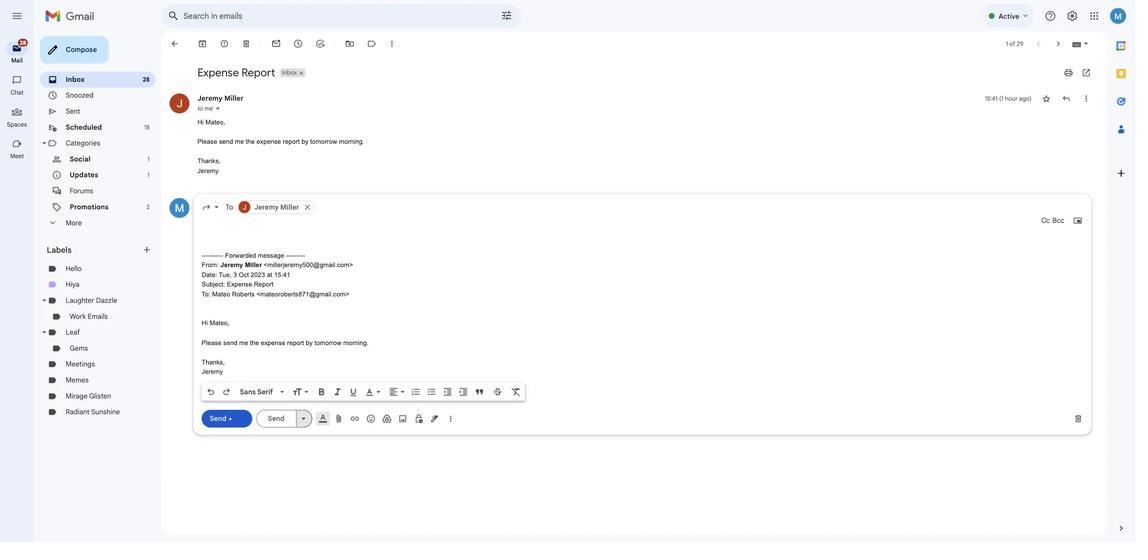 Task type: vqa. For each thing, say whether or not it's contained in the screenshot.
the 'Mateo,'
yes



Task type: locate. For each thing, give the bounding box(es) containing it.
1 vertical spatial heading
[[0, 169, 38, 178]]

send down jeremy miller
[[243, 154, 259, 162]]

me down jeremy miller
[[261, 154, 271, 162]]

snoozed link
[[73, 101, 104, 111]]

jeremy
[[219, 105, 247, 114], [219, 186, 243, 194], [245, 291, 270, 299], [224, 410, 248, 418]]

0 vertical spatial heading
[[0, 99, 38, 107]]

categories
[[73, 155, 112, 164]]

leaf link
[[73, 365, 89, 375]]

1 vertical spatial thanks,
[[224, 399, 250, 407]]

strikethrough ‪(⌘⇧x)‬ image
[[547, 431, 559, 442]]

1 vertical spatial thanks, jeremy
[[224, 399, 250, 418]]

hi
[[219, 132, 226, 140], [224, 356, 231, 364]]

5 - from the left
[[234, 280, 236, 288]]

thanks, jeremy
[[219, 175, 245, 194], [224, 399, 250, 418]]

by inside message body text box
[[340, 377, 347, 385]]

leaf
[[73, 365, 89, 375]]

redo ‪(⌘y)‬ image
[[246, 431, 257, 442]]

social link
[[78, 172, 101, 182]]

28
[[22, 44, 29, 51], [159, 84, 166, 93]]

updates link
[[78, 190, 109, 200]]

please inside message body text box
[[224, 377, 246, 385]]

1 vertical spatial hi mateo,
[[224, 356, 257, 364]]

hi mateo,
[[219, 132, 252, 140], [224, 356, 257, 364]]

hi mateo, inside message body text box
[[224, 356, 257, 364]]

28 link
[[7, 42, 32, 62]]

inbox link
[[73, 84, 94, 93]]

sent
[[73, 119, 89, 129]]

meetings
[[73, 401, 106, 410]]

1 vertical spatial expense
[[290, 377, 317, 385]]

6 - from the left
[[236, 280, 239, 288]]

<mateoroberts871@gmail.com>
[[285, 323, 388, 331]]

forums
[[78, 208, 104, 217]]

1 heading from the top
[[0, 99, 38, 107]]

promotions
[[78, 226, 121, 235]]

15:41 (1 hour a
[[1094, 105, 1135, 114]]

1 vertical spatial hi
[[224, 356, 231, 364]]

1 vertical spatial mateo,
[[233, 356, 255, 364]]

heading down spaces heading
[[0, 169, 38, 178]]

miller
[[249, 105, 271, 114], [272, 291, 291, 299]]

delete image
[[268, 43, 279, 54]]

15 - from the left
[[327, 280, 330, 288]]

None text field
[[354, 221, 1135, 241]]

report spam image
[[244, 43, 255, 54]]

12 - from the left
[[320, 280, 323, 288]]

1 horizontal spatial 28
[[159, 84, 166, 93]]

from:
[[224, 291, 243, 299]]

of
[[1122, 45, 1128, 53]]

mail heading
[[0, 63, 38, 72]]

labels heading
[[52, 273, 157, 284]]

sent link
[[73, 119, 89, 129]]

-
[[224, 280, 227, 288], [227, 280, 229, 288], [229, 280, 231, 288], [231, 280, 234, 288], [234, 280, 236, 288], [236, 280, 239, 288], [239, 280, 241, 288], [241, 280, 243, 288], [243, 280, 246, 288], [246, 280, 248, 288], [318, 280, 320, 288], [320, 280, 323, 288], [323, 280, 325, 288], [325, 280, 327, 288], [327, 280, 330, 288], [330, 280, 332, 288], [332, 280, 335, 288], [335, 280, 337, 288], [337, 280, 339, 288]]

1 vertical spatial the
[[278, 377, 288, 385]]

heading
[[0, 99, 38, 107], [0, 169, 38, 178]]

please down to
[[219, 154, 241, 162]]

0 vertical spatial please send me the expense report by tomorrow morning.
[[219, 154, 407, 162]]

hi down to:
[[224, 356, 231, 364]]

gems link
[[78, 383, 98, 392]]

mateo, down jeremy miller
[[228, 132, 250, 140]]

labels
[[52, 273, 80, 284]]

15:41
[[1094, 105, 1109, 114]]

1 vertical spatial 28
[[159, 84, 166, 93]]

hello link
[[73, 294, 91, 304]]

1
[[1118, 45, 1120, 53]]

hello
[[73, 294, 91, 304]]

2 heading from the top
[[0, 169, 38, 178]]

hi down to
[[219, 132, 226, 140]]

1 vertical spatial report
[[319, 377, 338, 385]]

mateo, down mateo
[[233, 356, 255, 364]]

gems
[[78, 383, 98, 392]]

scheduled
[[73, 137, 113, 146]]

back to inbox image
[[188, 43, 199, 54]]

compose
[[73, 51, 108, 60]]

0 vertical spatial by
[[335, 154, 343, 162]]

work emails
[[78, 347, 120, 357]]

meetings link
[[73, 401, 106, 410]]

laughter dazzle
[[73, 330, 130, 339]]

morning. inside message body text box
[[381, 377, 409, 385]]

1 horizontal spatial miller
[[272, 291, 291, 299]]

promotions link
[[78, 226, 121, 235]]

1 vertical spatial send
[[248, 377, 264, 385]]

mail
[[12, 63, 25, 71]]

send inside message body text box
[[248, 377, 264, 385]]

13 - from the left
[[323, 280, 325, 288]]

to:
[[224, 323, 234, 331]]

0 horizontal spatial miller
[[249, 105, 271, 114]]

1 vertical spatial miller
[[272, 291, 291, 299]]

by
[[335, 154, 343, 162], [340, 377, 347, 385]]

1 vertical spatial please send me the expense report by tomorrow morning.
[[224, 377, 411, 385]]

the inside message body text box
[[278, 377, 288, 385]]

1 vertical spatial me
[[266, 377, 276, 385]]

the
[[273, 154, 283, 162], [278, 377, 288, 385]]

0 vertical spatial thanks,
[[219, 175, 245, 183]]

hi mateo, down mateo
[[224, 356, 257, 364]]

0 vertical spatial morning.
[[377, 154, 405, 162]]

more button
[[44, 239, 173, 257]]

sans serif
[[267, 431, 303, 441]]

report
[[314, 154, 333, 162], [319, 377, 338, 385]]

remove formatting ‪(⌘\)‬ image
[[568, 431, 579, 442]]

3 - from the left
[[229, 280, 231, 288]]

please
[[219, 154, 241, 162], [224, 377, 246, 385]]

report inside message body text box
[[319, 377, 338, 385]]

me down "roberts"
[[266, 377, 276, 385]]

Search in emails search field
[[179, 4, 578, 31]]

mateo,
[[228, 132, 250, 140], [233, 356, 255, 364]]

thanks, inside message body text box
[[224, 399, 250, 407]]

<millerjeremy500@gmail.com>
[[293, 291, 392, 299]]

dazzle
[[107, 330, 130, 339]]

0 horizontal spatial 28
[[22, 44, 29, 51]]

1 vertical spatial by
[[340, 377, 347, 385]]

morning.
[[377, 154, 405, 162], [381, 377, 409, 385]]

scheduled link
[[73, 137, 113, 146]]

miller inside ---------- forwarded message --------- from: jeremy miller <millerjeremy500@gmail.com>
[[272, 291, 291, 299]]

me
[[261, 154, 271, 162], [266, 377, 276, 385]]

miller down expense report
[[249, 105, 271, 114]]

archive image
[[219, 43, 230, 54]]

serif
[[286, 431, 303, 441]]

0 vertical spatial 28
[[22, 44, 29, 51]]

updates
[[78, 190, 109, 200]]

formatting options toolbar
[[224, 426, 583, 446]]

7 - from the left
[[239, 280, 241, 288]]

1 vertical spatial tomorrow
[[349, 377, 379, 385]]

send down mateo
[[248, 377, 264, 385]]

10 - from the left
[[246, 280, 248, 288]]

18
[[160, 137, 166, 146]]

thanks,
[[219, 175, 245, 183], [224, 399, 250, 407]]

1 vertical spatial please
[[224, 377, 246, 385]]

28 up mail
[[22, 44, 29, 51]]

quote ‪(⌘⇧9)‬ image
[[527, 431, 538, 442]]

send
[[243, 154, 259, 162], [248, 377, 264, 385]]

indent more ‪(⌘])‬ image
[[510, 431, 521, 442]]

0 vertical spatial tomorrow
[[345, 154, 375, 162]]

expense
[[285, 154, 312, 162], [290, 377, 317, 385]]

heading up spaces
[[0, 99, 38, 107]]

9 - from the left
[[243, 280, 246, 288]]

please down to:
[[224, 377, 246, 385]]

Message Body text field
[[224, 257, 1135, 419]]

gmail image
[[50, 7, 110, 29]]

0 vertical spatial hi mateo,
[[219, 132, 252, 140]]

please send me the expense report by tomorrow morning.
[[219, 154, 407, 162], [224, 377, 411, 385]]

snooze image
[[326, 43, 337, 54]]

tomorrow
[[345, 154, 375, 162], [349, 377, 379, 385]]

hi mateo, down to
[[219, 132, 252, 140]]

1 vertical spatial morning.
[[381, 377, 409, 385]]

11 - from the left
[[318, 280, 320, 288]]

miller down forwarded
[[272, 291, 291, 299]]

8 - from the left
[[241, 280, 243, 288]]

28 up 18
[[159, 84, 166, 93]]

laughter
[[73, 330, 105, 339]]

0 vertical spatial miller
[[249, 105, 271, 114]]



Task type: describe. For each thing, give the bounding box(es) containing it.
work
[[78, 347, 95, 357]]

laughter dazzle link
[[73, 330, 130, 339]]

roberts
[[258, 323, 283, 331]]

16 - from the left
[[330, 280, 332, 288]]

more
[[73, 243, 91, 253]]

underline ‪(⌘u)‬ image
[[387, 431, 398, 442]]

report
[[268, 73, 306, 88]]

jeremy inside ---------- forwarded message --------- from: jeremy miller <millerjeremy500@gmail.com>
[[245, 291, 270, 299]]

italic ‪(⌘i)‬ image
[[370, 431, 381, 442]]

mateo, inside message body text box
[[233, 356, 255, 364]]

thanks, jeremy inside message body text box
[[224, 399, 250, 418]]

hiya link
[[73, 312, 88, 321]]

17 - from the left
[[332, 280, 335, 288]]

hour
[[1117, 105, 1131, 114]]

to: mateo roberts <mateoroberts871@gmail.com>
[[224, 323, 388, 331]]

emails
[[97, 347, 120, 357]]

to
[[219, 116, 227, 125]]

hiya
[[73, 312, 88, 321]]

compose button
[[44, 40, 121, 71]]

bold ‪(⌘b)‬ image
[[352, 431, 363, 442]]

29
[[1130, 45, 1135, 53]]

sans serif option
[[264, 431, 309, 442]]

mateo
[[236, 323, 256, 331]]

18 - from the left
[[335, 280, 337, 288]]

(1
[[1110, 105, 1115, 114]]

tomorrow inside message body text box
[[349, 377, 379, 385]]

mail navigation
[[0, 35, 39, 543]]

expense inside message body text box
[[290, 377, 317, 385]]

categories link
[[73, 155, 112, 164]]

0 vertical spatial expense
[[285, 154, 312, 162]]

move to image
[[383, 43, 394, 54]]

bulleted list ‪(⌘⇧8)‬ image
[[474, 431, 485, 442]]

---------- forwarded message --------- from: jeremy miller <millerjeremy500@gmail.com>
[[224, 280, 392, 299]]

spaces
[[8, 134, 30, 142]]

15:41 (1 hour a cell
[[1094, 104, 1135, 115]]

0 vertical spatial hi
[[219, 132, 226, 140]]

0 vertical spatial me
[[261, 154, 271, 162]]

snoozed
[[73, 101, 104, 111]]

1 of 29
[[1118, 45, 1135, 53]]

0 vertical spatial thanks, jeremy
[[219, 175, 245, 194]]

main menu image
[[12, 11, 25, 24]]

numbered list ‪(⌘⇧7)‬ image
[[456, 431, 467, 442]]

a
[[1133, 105, 1135, 114]]

28 inside 28 'link'
[[22, 44, 29, 51]]

advanced search options image
[[552, 6, 574, 28]]

me inside text box
[[266, 377, 276, 385]]

14 - from the left
[[325, 280, 327, 288]]

1 - from the left
[[224, 280, 227, 288]]

please send me the expense report by tomorrow morning. inside message body text box
[[224, 377, 411, 385]]

sans
[[267, 431, 284, 441]]

forums link
[[78, 208, 104, 217]]

2 - from the left
[[227, 280, 229, 288]]

work emails link
[[78, 347, 120, 357]]

add to tasks image
[[350, 43, 361, 54]]

expense
[[219, 73, 266, 88]]

indent less ‪(⌘[)‬ image
[[492, 431, 503, 442]]

0 vertical spatial mateo,
[[228, 132, 250, 140]]

message
[[287, 280, 316, 288]]

jeremy miller
[[219, 105, 271, 114]]

expense report
[[219, 73, 306, 88]]

Search in emails text field
[[204, 12, 525, 23]]

0 vertical spatial report
[[314, 154, 333, 162]]

inbox
[[73, 84, 94, 93]]

undo ‪(⌘z)‬ image
[[229, 431, 240, 442]]

0 vertical spatial please
[[219, 154, 241, 162]]

search in emails image
[[183, 8, 203, 28]]

0 vertical spatial the
[[273, 154, 283, 162]]

19 - from the left
[[337, 280, 339, 288]]

social
[[78, 172, 101, 182]]

forwarded
[[250, 280, 285, 288]]

hi inside message body text box
[[224, 356, 231, 364]]

spaces heading
[[0, 134, 38, 143]]

4 - from the left
[[231, 280, 234, 288]]

0 vertical spatial send
[[243, 154, 259, 162]]



